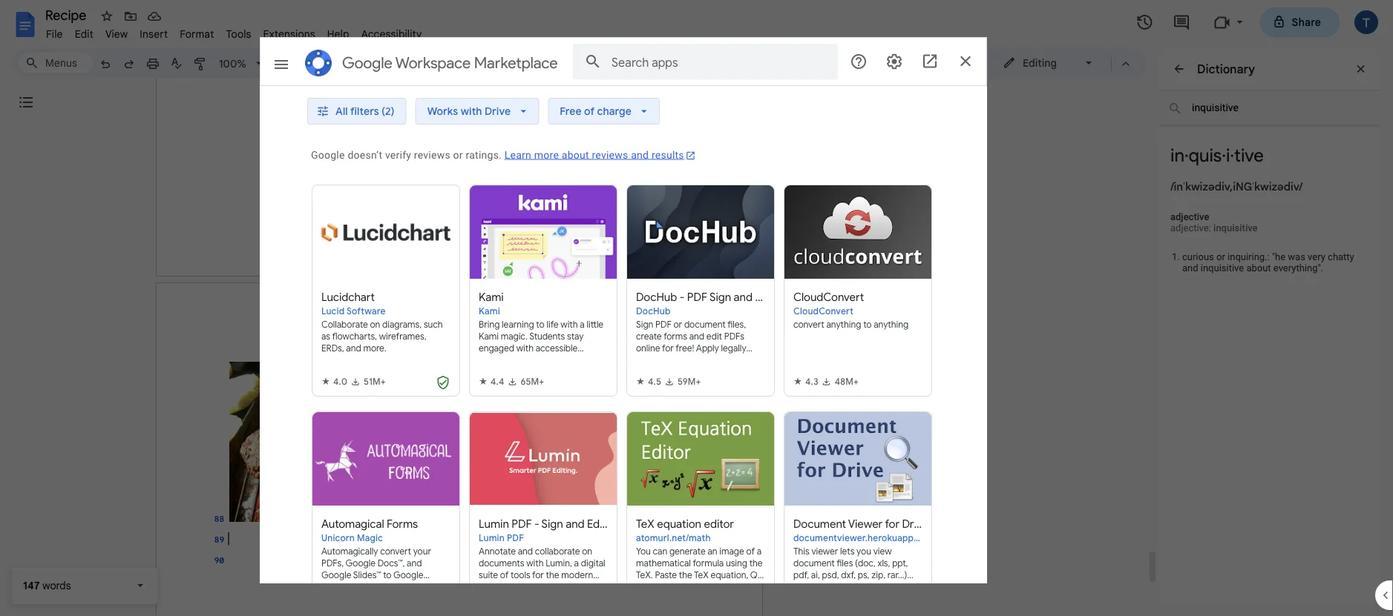 Task type: vqa. For each thing, say whether or not it's contained in the screenshot.
The Help 'menu item' in the top left of the page
no



Task type: locate. For each thing, give the bounding box(es) containing it.
curious or inquiring.
[[1183, 252, 1268, 263]]

everything"
[[1274, 263, 1321, 274]]

Rename text field
[[40, 6, 95, 24]]

/
[[1171, 180, 1174, 194], [1299, 180, 1303, 194]]

/ up 'was'
[[1299, 180, 1303, 194]]

0 horizontal spatial /
[[1171, 180, 1174, 194]]

Search dictionary text field
[[1159, 91, 1380, 125]]

0 vertical spatial inquisitive
[[1214, 223, 1258, 234]]

.
[[1321, 263, 1324, 274]]

"he was very chatty and inquisitive about everything"
[[1183, 252, 1355, 274]]

1 horizontal spatial /
[[1299, 180, 1303, 194]]

inquisitive
[[1214, 223, 1258, 234], [1201, 263, 1244, 274]]

/ up adjective
[[1171, 180, 1174, 194]]

adjective
[[1171, 212, 1210, 223]]

chatty
[[1328, 252, 1355, 263]]

/ inˈkwizədiv, ingˈkwizədiv /
[[1171, 180, 1303, 194]]

inquisitive right and
[[1201, 263, 1244, 274]]

menu bar
[[40, 19, 428, 44]]

curious
[[1183, 252, 1214, 263]]

menu bar inside menu bar banner
[[40, 19, 428, 44]]

inˈkwizədiv,
[[1174, 180, 1233, 194]]

and
[[1183, 263, 1199, 274]]

dictionary heading
[[1198, 60, 1256, 78]]

in·quis·i·tive
[[1171, 145, 1264, 167]]

inquisitive up curious or inquiring.
[[1214, 223, 1258, 234]]

1 vertical spatial inquisitive
[[1201, 263, 1244, 274]]



Task type: describe. For each thing, give the bounding box(es) containing it.
adjective:
[[1171, 223, 1212, 234]]

dictionary results for inquisitive section
[[1159, 48, 1382, 617]]

inquisitive inside "he was very chatty and inquisitive about everything"
[[1201, 263, 1244, 274]]

very
[[1308, 252, 1326, 263]]

menu bar banner
[[0, 0, 1394, 617]]

in·quis·i·tive application
[[0, 0, 1394, 617]]

share. private to only me. image
[[1273, 15, 1286, 29]]

1 / from the left
[[1171, 180, 1174, 194]]

was
[[1288, 252, 1306, 263]]

ingˈkwizədiv
[[1233, 180, 1299, 194]]

or
[[1217, 252, 1226, 263]]

dictionary
[[1198, 62, 1256, 76]]

main toolbar
[[92, 0, 953, 576]]

2 / from the left
[[1299, 180, 1303, 194]]

Menus field
[[19, 53, 93, 74]]

"he
[[1272, 252, 1286, 263]]

Star checkbox
[[97, 6, 117, 27]]

inquisitive inside adjective adjective: inquisitive
[[1214, 223, 1258, 234]]

about
[[1247, 263, 1272, 274]]

inquiring.
[[1228, 252, 1268, 263]]

:
[[1268, 252, 1270, 263]]

adjective adjective: inquisitive
[[1171, 212, 1258, 234]]



